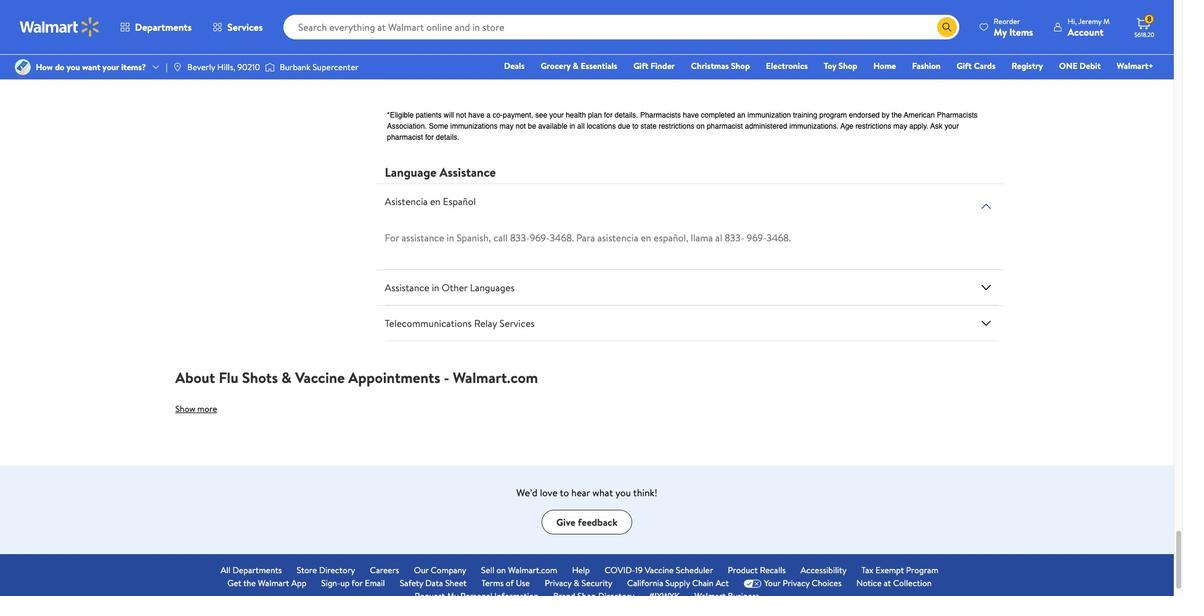 Task type: locate. For each thing, give the bounding box(es) containing it.
0 vertical spatial departments
[[135, 20, 192, 34]]

give
[[556, 516, 576, 529]]

departments
[[135, 20, 192, 34], [233, 565, 282, 577]]

day up walmart site-wide search field
[[628, 1, 639, 12]]

reorder my items
[[994, 16, 1033, 39]]

you right what
[[616, 486, 631, 500]]

1 vertical spatial you
[[616, 486, 631, 500]]

hi,
[[1068, 16, 1077, 26]]

walmart
[[258, 578, 289, 590]]

gift finder
[[633, 60, 675, 72]]

& for grocery
[[573, 60, 579, 72]]

833- right call
[[510, 231, 530, 245]]

Walmart Site-Wide search field
[[283, 15, 959, 39]]

1 horizontal spatial services
[[499, 317, 535, 330]]

cards
[[974, 60, 996, 72]]

shipping up deals link
[[512, 38, 538, 48]]

 image right 90210
[[265, 61, 275, 73]]

deals
[[504, 60, 525, 72]]

you right do
[[67, 61, 80, 73]]

sell on walmart.com
[[481, 565, 557, 577]]

1-day shipping
[[623, 1, 668, 12]]

shop for christmas shop
[[731, 60, 750, 72]]

you
[[67, 61, 80, 73], [616, 486, 631, 500]]

services
[[227, 20, 263, 34], [499, 317, 535, 330]]

terms of use
[[482, 578, 530, 590]]

how do you want your items?
[[36, 61, 146, 73]]

departments up "the"
[[233, 565, 282, 577]]

gift
[[633, 60, 649, 72], [957, 60, 972, 72]]

departments button
[[110, 12, 202, 42]]

privacy right the your
[[783, 578, 810, 590]]

0 horizontal spatial  image
[[172, 62, 182, 72]]

3468. left para on the top
[[550, 231, 574, 245]]

want
[[82, 61, 100, 73]]

1 969- from the left
[[530, 231, 550, 245]]

vaccine up the california
[[645, 565, 674, 577]]

shop
[[731, 60, 750, 72], [839, 60, 858, 72]]

1 833- from the left
[[510, 231, 530, 245]]

1 vertical spatial walmart.com
[[508, 565, 557, 577]]

1 horizontal spatial shop
[[839, 60, 858, 72]]

walmart.com up use
[[508, 565, 557, 577]]

shop right 'toy'
[[839, 60, 858, 72]]

chain
[[692, 578, 714, 590]]

fashion
[[912, 60, 941, 72]]

0 vertical spatial en
[[430, 195, 441, 208]]

969- right "al"
[[747, 231, 767, 245]]

to
[[560, 486, 569, 500]]

1 horizontal spatial privacy
[[783, 578, 810, 590]]

your privacy choices link
[[744, 578, 842, 590]]

1 horizontal spatial 833-
[[725, 231, 744, 245]]

969- right call
[[530, 231, 550, 245]]

0 vertical spatial &
[[573, 60, 579, 72]]

our company
[[414, 565, 466, 577]]

2 gift from the left
[[957, 60, 972, 72]]

departments up |
[[135, 20, 192, 34]]

1 vertical spatial services
[[499, 317, 535, 330]]

in left the other
[[432, 281, 439, 295]]

0 vertical spatial services
[[227, 20, 263, 34]]

our company link
[[414, 565, 466, 578]]

accessibility
[[801, 565, 847, 577]]

day for 2-
[[499, 38, 510, 48]]

gift for gift cards
[[957, 60, 972, 72]]

assistance up español
[[440, 164, 496, 181]]

4 product group from the left
[[797, 0, 882, 77]]

tax
[[862, 565, 874, 577]]

833- right "al"
[[725, 231, 744, 245]]

electronics link
[[761, 59, 814, 73]]

gift left the finder
[[633, 60, 649, 72]]

day for 1-
[[628, 1, 639, 12]]

2 vertical spatial &
[[574, 578, 580, 590]]

1 vertical spatial departments
[[233, 565, 282, 577]]

registry
[[1012, 60, 1043, 72]]

0 horizontal spatial gift
[[633, 60, 649, 72]]

appointments
[[348, 367, 440, 388]]

0 horizontal spatial 3468.
[[550, 231, 574, 245]]

day
[[628, 1, 639, 12], [499, 38, 510, 48]]

español,
[[654, 231, 689, 245]]

assistance in other languages image
[[979, 280, 994, 295]]

& for privacy
[[574, 578, 580, 590]]

 image for burbank supercenter
[[265, 61, 275, 73]]

home link
[[868, 59, 902, 73]]

 image
[[265, 61, 275, 73], [172, 62, 182, 72]]

program
[[906, 565, 939, 577]]

833-
[[510, 231, 530, 245], [725, 231, 744, 245]]

0 horizontal spatial services
[[227, 20, 263, 34]]

8
[[1147, 14, 1152, 24]]

1 horizontal spatial in
[[447, 231, 454, 245]]

vaccine
[[295, 367, 345, 388], [645, 565, 674, 577]]

1 vertical spatial in
[[432, 281, 439, 295]]

0 horizontal spatial privacy
[[545, 578, 572, 590]]

0 horizontal spatial in
[[432, 281, 439, 295]]

1 horizontal spatial  image
[[265, 61, 275, 73]]

christmas shop link
[[685, 59, 756, 73]]

day up deals link
[[499, 38, 510, 48]]

1 horizontal spatial 969-
[[747, 231, 767, 245]]

scheduler
[[676, 565, 713, 577]]

1 horizontal spatial 3468.
[[767, 231, 791, 245]]

get
[[227, 578, 241, 590]]

terms of use link
[[482, 578, 530, 590]]

burbank
[[280, 61, 311, 73]]

0 horizontal spatial departments
[[135, 20, 192, 34]]

get the walmart app link
[[227, 578, 306, 590]]

asistencia en español image
[[979, 199, 994, 214]]

& down "help"
[[574, 578, 580, 590]]

0 horizontal spatial assistance
[[385, 281, 429, 295]]

finder
[[651, 60, 675, 72]]

think!
[[633, 486, 658, 500]]

product
[[728, 565, 758, 577]]

 image for beverly hills, 90210
[[172, 62, 182, 72]]

 image
[[15, 59, 31, 75]]

telecommunications relay services image
[[979, 316, 994, 331]]

my
[[994, 25, 1007, 39]]

all departments
[[221, 565, 282, 577]]

1 horizontal spatial assistance
[[440, 164, 496, 181]]

california
[[627, 578, 663, 590]]

gift left cards
[[957, 60, 972, 72]]

grocery & essentials link
[[535, 59, 623, 73]]

security
[[582, 578, 612, 590]]

shots
[[242, 367, 278, 388]]

0 vertical spatial walmart.com
[[453, 367, 538, 388]]

2 product group from the left
[[490, 0, 575, 77]]

2 shop from the left
[[839, 60, 858, 72]]

in left spanish,
[[447, 231, 454, 245]]

shipping
[[641, 1, 668, 12], [512, 38, 538, 48]]

assistance up telecommunications
[[385, 281, 429, 295]]

beverly hills, 90210
[[187, 61, 260, 73]]

vaccine right shots on the left of the page
[[295, 367, 345, 388]]

electronics
[[766, 60, 808, 72]]

shipping for 1-day shipping
[[641, 1, 668, 12]]

reorder
[[994, 16, 1020, 26]]

Search search field
[[283, 15, 959, 39]]

1 horizontal spatial shipping
[[641, 1, 668, 12]]

covid-19 vaccine scheduler
[[605, 565, 713, 577]]

1 privacy from the left
[[545, 578, 572, 590]]

0 horizontal spatial day
[[499, 38, 510, 48]]

walmart.com right -
[[453, 367, 538, 388]]

0 horizontal spatial 833-
[[510, 231, 530, 245]]

0 vertical spatial vaccine
[[295, 367, 345, 388]]

services up 90210
[[227, 20, 263, 34]]

assistance in other languages
[[385, 281, 515, 295]]

shop right christmas
[[731, 60, 750, 72]]

shipping right 1-
[[641, 1, 668, 12]]

notice
[[857, 578, 882, 590]]

19
[[635, 565, 643, 577]]

0 horizontal spatial you
[[67, 61, 80, 73]]

more
[[197, 403, 217, 415]]

0 horizontal spatial 969-
[[530, 231, 550, 245]]

& right shots on the left of the page
[[282, 367, 292, 388]]

shipping for 2-day shipping
[[512, 38, 538, 48]]

privacy left help link
[[545, 578, 572, 590]]

asistencia
[[598, 231, 639, 245]]

hear
[[571, 486, 590, 500]]

0 horizontal spatial shipping
[[512, 38, 538, 48]]

manufacturer offer
[[511, 0, 555, 21]]

en left español,
[[641, 231, 651, 245]]

product group
[[387, 0, 472, 77], [490, 0, 575, 77], [694, 0, 779, 77], [797, 0, 882, 77], [899, 0, 984, 77]]

sell on walmart.com link
[[481, 565, 557, 578]]

gift inside "link"
[[957, 60, 972, 72]]

3468. right "al"
[[767, 231, 791, 245]]

jeremy
[[1078, 16, 1102, 26]]

en
[[430, 195, 441, 208], [641, 231, 651, 245]]

5 product group from the left
[[899, 0, 984, 77]]

gift cards
[[957, 60, 996, 72]]

asistencia en español
[[385, 195, 476, 208]]

1 vertical spatial assistance
[[385, 281, 429, 295]]

1 horizontal spatial vaccine
[[645, 565, 674, 577]]

1-
[[623, 1, 628, 12]]

toy shop
[[824, 60, 858, 72]]

1 vertical spatial en
[[641, 231, 651, 245]]

2 969- from the left
[[747, 231, 767, 245]]

0 horizontal spatial shop
[[731, 60, 750, 72]]

 image right |
[[172, 62, 182, 72]]

accessibility link
[[801, 565, 847, 578]]

the
[[243, 578, 256, 590]]

0 vertical spatial shipping
[[641, 1, 668, 12]]

1 vertical spatial day
[[499, 38, 510, 48]]

1 gift from the left
[[633, 60, 649, 72]]

2 3468. from the left
[[767, 231, 791, 245]]

1 horizontal spatial gift
[[957, 60, 972, 72]]

services right the "relay"
[[499, 317, 535, 330]]

other
[[442, 281, 468, 295]]

christmas shop
[[691, 60, 750, 72]]

0 horizontal spatial en
[[430, 195, 441, 208]]

& right grocery
[[573, 60, 579, 72]]

do
[[55, 61, 65, 73]]

0 vertical spatial assistance
[[440, 164, 496, 181]]

1 vertical spatial vaccine
[[645, 565, 674, 577]]

christmas
[[691, 60, 729, 72]]

1 shop from the left
[[731, 60, 750, 72]]

en left español
[[430, 195, 441, 208]]

1 horizontal spatial day
[[628, 1, 639, 12]]

1 vertical spatial shipping
[[512, 38, 538, 48]]

3468.
[[550, 231, 574, 245], [767, 231, 791, 245]]

0 vertical spatial day
[[628, 1, 639, 12]]



Task type: vqa. For each thing, say whether or not it's contained in the screenshot.
the bottommost Chest
no



Task type: describe. For each thing, give the bounding box(es) containing it.
toy
[[824, 60, 837, 72]]

manufacturer
[[511, 0, 555, 10]]

español
[[443, 195, 476, 208]]

supply
[[665, 578, 690, 590]]

registry link
[[1006, 59, 1049, 73]]

|
[[166, 61, 168, 73]]

1 horizontal spatial you
[[616, 486, 631, 500]]

product recalls link
[[728, 565, 786, 578]]

product group containing manufacturer offer
[[490, 0, 575, 77]]

language assistance
[[385, 164, 496, 181]]

for assistance in spanish, call 833-969-3468. para asistencia en español, llama al 833- 969-3468.
[[385, 231, 791, 245]]

0 vertical spatial you
[[67, 61, 80, 73]]

careers link
[[370, 565, 399, 578]]

email
[[365, 578, 385, 590]]

all
[[221, 565, 231, 577]]

we'd
[[516, 486, 538, 500]]

hills,
[[217, 61, 235, 73]]

2 privacy from the left
[[783, 578, 810, 590]]

collection
[[893, 578, 932, 590]]

safety data sheet link
[[400, 578, 467, 590]]

departments inside popup button
[[135, 20, 192, 34]]

at
[[884, 578, 891, 590]]

spanish,
[[457, 231, 491, 245]]

one
[[1059, 60, 1078, 72]]

covid-19 vaccine scheduler link
[[605, 565, 713, 578]]

sell
[[481, 565, 495, 577]]

california supply chain act link
[[627, 578, 729, 590]]

walmart image
[[20, 17, 100, 37]]

help link
[[572, 565, 590, 578]]

3 product group from the left
[[694, 0, 779, 77]]

1 3468. from the left
[[550, 231, 574, 245]]

1 vertical spatial &
[[282, 367, 292, 388]]

give feedback button
[[542, 510, 632, 535]]

1 horizontal spatial en
[[641, 231, 651, 245]]

$618.20
[[1135, 30, 1155, 39]]

show
[[175, 403, 195, 415]]

0 horizontal spatial vaccine
[[295, 367, 345, 388]]

privacy choices icon image
[[744, 580, 762, 588]]

hi, jeremy m account
[[1068, 16, 1110, 39]]

shop for toy shop
[[839, 60, 858, 72]]

2-
[[492, 38, 499, 48]]

notice at collection link
[[857, 578, 932, 590]]

all departments link
[[221, 565, 282, 578]]

gift for gift finder
[[633, 60, 649, 72]]

1 product group from the left
[[387, 0, 472, 77]]

relay
[[474, 317, 497, 330]]

search icon image
[[942, 22, 952, 32]]

telecommunications relay services
[[385, 317, 535, 330]]

0 vertical spatial in
[[447, 231, 454, 245]]

language
[[385, 164, 437, 181]]

8 $618.20
[[1135, 14, 1155, 39]]

telecommunications
[[385, 317, 472, 330]]

2 833- from the left
[[725, 231, 744, 245]]

1 horizontal spatial departments
[[233, 565, 282, 577]]

offer
[[511, 10, 527, 21]]

vaccine inside the covid-19 vaccine scheduler 'link'
[[645, 565, 674, 577]]

we'd love to hear what you think!
[[516, 486, 658, 500]]

product recalls
[[728, 565, 786, 577]]

sign-up for email
[[321, 578, 385, 590]]

privacy & security
[[545, 578, 612, 590]]

grocery
[[541, 60, 571, 72]]

of
[[506, 578, 514, 590]]

give feedback
[[556, 516, 618, 529]]

your privacy choices
[[764, 578, 842, 590]]

feedback
[[578, 516, 618, 529]]

careers
[[370, 565, 399, 577]]

deals link
[[499, 59, 530, 73]]

services inside popup button
[[227, 20, 263, 34]]

sign-up for email link
[[321, 578, 385, 590]]

help
[[572, 565, 590, 577]]

one debit link
[[1054, 59, 1106, 73]]

gift finder link
[[628, 59, 681, 73]]

items
[[1009, 25, 1033, 39]]

safety
[[400, 578, 423, 590]]

para
[[576, 231, 595, 245]]

supercenter
[[313, 61, 359, 73]]

-
[[444, 367, 449, 388]]

privacy & security link
[[545, 578, 612, 590]]

gift cards link
[[951, 59, 1001, 73]]

flu
[[219, 367, 239, 388]]

company
[[431, 565, 466, 577]]

how
[[36, 61, 53, 73]]

for
[[385, 231, 399, 245]]

your
[[764, 578, 781, 590]]

notice at collection
[[857, 578, 932, 590]]

our
[[414, 565, 429, 577]]

terms
[[482, 578, 504, 590]]

account
[[1068, 25, 1104, 39]]

up
[[340, 578, 350, 590]]

beverly
[[187, 61, 215, 73]]

california supply chain act
[[627, 578, 729, 590]]

show more
[[175, 403, 217, 415]]

for
[[352, 578, 363, 590]]

services button
[[202, 12, 273, 42]]

languages
[[470, 281, 515, 295]]



